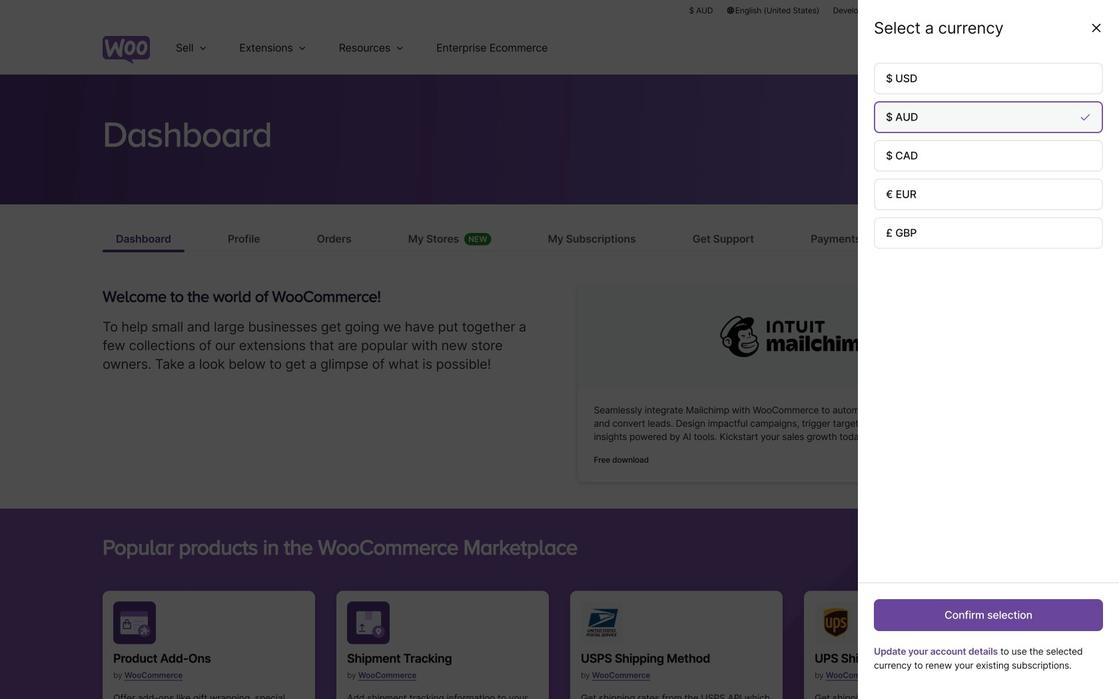 Task type: locate. For each thing, give the bounding box(es) containing it.
search image
[[961, 37, 983, 59]]

open account menu image
[[995, 37, 1017, 59]]

close selector image
[[1090, 21, 1103, 35]]



Task type: describe. For each thing, give the bounding box(es) containing it.
service navigation menu element
[[937, 26, 1017, 70]]



Task type: vqa. For each thing, say whether or not it's contained in the screenshot.
search icon
yes



